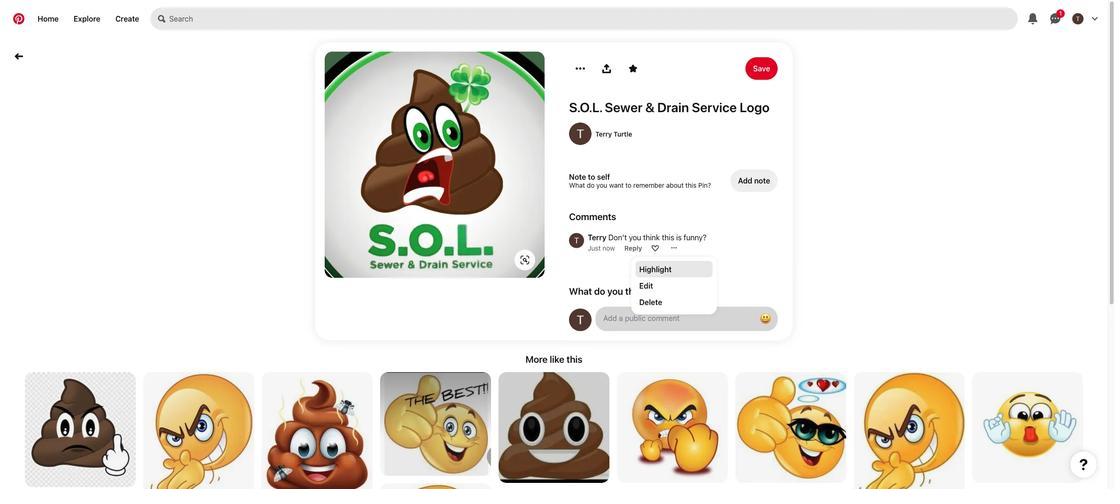 Task type: vqa. For each thing, say whether or not it's contained in the screenshot.
Note to self What do you want to remember about this Pin?
yes



Task type: locate. For each thing, give the bounding box(es) containing it.
reply button
[[624, 244, 642, 252]]

is
[[676, 233, 682, 242]]

terry don't you think this is funny?
[[588, 233, 706, 242]]

just now
[[588, 244, 615, 252]]

0 horizontal spatial this may contain: an emoticive smiley face making a hand gesture image
[[143, 373, 254, 490]]

you up "reply"
[[629, 233, 641, 242]]

do left self
[[587, 181, 595, 189]]

terry for terry turtle
[[595, 130, 612, 138]]

what up terryturtle85 image
[[569, 286, 592, 297]]

2 vertical spatial you
[[607, 286, 623, 297]]

note
[[569, 173, 586, 181]]

2 horizontal spatial this
[[685, 181, 696, 189]]

you left the think? at the bottom right
[[607, 286, 623, 297]]

Add a public comment field
[[604, 314, 749, 323]]

this right like
[[567, 354, 582, 365]]

1 horizontal spatial to
[[625, 181, 632, 189]]

0 vertical spatial do
[[587, 181, 595, 189]]

terry left turtle
[[595, 130, 612, 138]]

you left want
[[596, 181, 607, 189]]

what inside note to self what do you want to remember about this pin?
[[569, 181, 585, 189]]

save button
[[746, 57, 778, 80]]

create link
[[108, 8, 147, 30]]

this may contain: an emoticive smiley face holding his hands to his mouth image
[[380, 484, 491, 490]]

1 vertical spatial terry
[[588, 233, 606, 242]]

do inside note to self what do you want to remember about this pin?
[[587, 181, 595, 189]]

add note
[[738, 176, 770, 185]]

0 vertical spatial this
[[685, 181, 696, 189]]

0 vertical spatial terry
[[595, 130, 612, 138]]

terry turtle image
[[1072, 13, 1084, 24]]

terry
[[595, 130, 612, 138], [588, 233, 606, 242]]

to left self
[[588, 173, 595, 181]]

search icon image
[[158, 15, 165, 23]]

turtle
[[614, 130, 632, 138]]

funny?
[[684, 233, 706, 242]]

add note button
[[731, 170, 778, 192]]

8,171 emoticones vectores, ilustraciones y gráficos - 123rf image
[[262, 373, 373, 490]]

add
[[738, 176, 752, 185]]

0 vertical spatial you
[[596, 181, 607, 189]]

more
[[526, 354, 548, 365]]

😃 button
[[595, 307, 778, 332], [756, 310, 775, 329]]

to right want
[[625, 181, 632, 189]]

this left pin?
[[685, 181, 696, 189]]

highlight
[[639, 265, 672, 274]]

1 this may contain: an emoticive smiley face making a hand gesture image from the left
[[143, 373, 254, 490]]

home link
[[30, 8, 66, 30]]

list
[[0, 373, 1108, 490]]

2 this may contain: an emoticive smiley face making a hand gesture image from the left
[[854, 373, 965, 490]]

Search text field
[[169, 8, 1018, 30]]

2 vertical spatial this
[[567, 354, 582, 365]]

1
[[1059, 10, 1062, 17]]

terry image
[[569, 233, 584, 248]]

0 vertical spatial what
[[569, 181, 585, 189]]

1 vertical spatial you
[[629, 233, 641, 242]]

this may contain: an emoticive smiley face making a hand gesture image
[[143, 373, 254, 490], [854, 373, 965, 490]]

1 vertical spatial what
[[569, 286, 592, 297]]

you
[[596, 181, 607, 189], [629, 233, 641, 242], [607, 286, 623, 297]]

more like this
[[526, 354, 582, 365]]

do
[[587, 181, 595, 189], [594, 286, 605, 297]]

s.o.l.
[[569, 100, 602, 115]]

pin?
[[698, 181, 711, 189]]

this left is in the top of the page
[[662, 233, 674, 242]]

like
[[550, 354, 564, 365]]

just
[[588, 244, 601, 252]]

1 vertical spatial this
[[662, 233, 674, 242]]

what do you think?
[[569, 286, 652, 297]]

0 horizontal spatial this
[[567, 354, 582, 365]]

terry link
[[588, 233, 606, 242]]

1 what from the top
[[569, 181, 585, 189]]

1 horizontal spatial this
[[662, 233, 674, 242]]

what
[[569, 181, 585, 189], [569, 286, 592, 297]]

to
[[588, 173, 595, 181], [625, 181, 632, 189]]

what left self
[[569, 181, 585, 189]]

edit
[[639, 281, 653, 290]]

story pin image image
[[325, 52, 545, 279]]

terry for terry don't you think this is funny?
[[588, 233, 606, 242]]

explore link
[[66, 8, 108, 30]]

terryturtle85 image
[[569, 309, 592, 332]]

this
[[685, 181, 696, 189], [662, 233, 674, 242], [567, 354, 582, 365]]

do left the think? at the bottom right
[[594, 286, 605, 297]]

1 horizontal spatial this may contain: an emoticive smiley face making a hand gesture image
[[854, 373, 965, 490]]

home
[[38, 14, 59, 23]]

terry up just
[[588, 233, 606, 242]]

think?
[[625, 286, 652, 297]]



Task type: describe. For each thing, give the bounding box(es) containing it.
want
[[609, 181, 624, 189]]

you for what do you think?
[[607, 286, 623, 297]]

about
[[666, 181, 684, 189]]

you inside note to self what do you want to remember about this pin?
[[596, 181, 607, 189]]

remember
[[633, 181, 664, 189]]

this may contain: an emoticive smiley face with sunglasses and hearts above it image
[[735, 373, 846, 484]]

logo
[[740, 100, 770, 115]]

terry turtle
[[595, 130, 632, 138]]

now
[[603, 244, 615, 252]]

this may contain: an emoticive yellow smiley face with big blue eyes and one hand on his chin image
[[617, 373, 728, 484]]

comments button
[[569, 211, 778, 222]]

&
[[645, 100, 655, 115]]

react image
[[651, 244, 659, 252]]

terry turtle avatar link image
[[569, 123, 592, 145]]

create
[[115, 14, 139, 23]]

service
[[692, 100, 737, 115]]

this may contain: an emo emo emo emo emo emo emo emo emo emo emo emo em and emo emo emo emo emo emo emo emo emo emo emo emo emo emo em image
[[25, 373, 136, 488]]

delete
[[639, 298, 662, 307]]

this inside note to self what do you want to remember about this pin?
[[685, 181, 696, 189]]

note to self what do you want to remember about this pin?
[[569, 173, 711, 189]]

save
[[753, 64, 770, 73]]

sewer
[[605, 100, 642, 115]]

reply
[[624, 244, 642, 252]]

think
[[643, 233, 660, 242]]

drain
[[657, 100, 689, 115]]

😃
[[760, 312, 771, 326]]

highlight menu item
[[636, 261, 713, 278]]

2 what from the top
[[569, 286, 592, 297]]

terry turtle link
[[595, 130, 632, 138]]

self
[[597, 173, 610, 181]]

note
[[754, 176, 770, 185]]

1 vertical spatial do
[[594, 286, 605, 297]]

0 horizontal spatial to
[[588, 173, 595, 181]]

this may contain: an emo emo emo emo emo emo emo emo emo emo emo emo em someones emo emo emo emo emo emo emo emo emo emo emo emo emo emo image
[[499, 373, 609, 484]]

this may contain: an emoticive smiley face with one hand up and two fingers in the air image
[[972, 373, 1083, 484]]

1 button
[[1044, 8, 1067, 30]]

comments
[[569, 211, 616, 222]]

s.o.l. sewer & drain service logo link
[[569, 100, 778, 115]]

this may contain: an emoticive smiley face giving the thumbs up sign with the words the best image
[[380, 373, 491, 476]]

s.o.l. sewer & drain service logo
[[569, 100, 770, 115]]

don't
[[608, 233, 627, 242]]

explore
[[74, 14, 100, 23]]

you for terry don't you think this is funny?
[[629, 233, 641, 242]]



